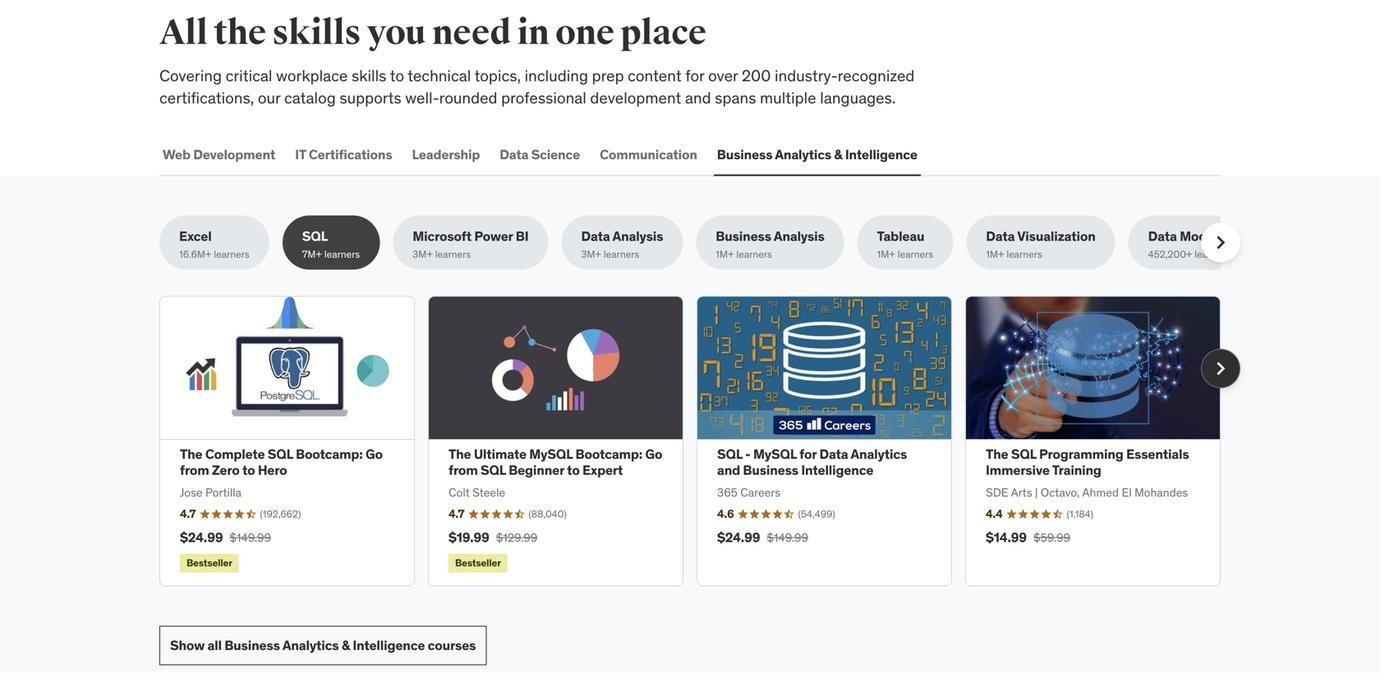 Task type: vqa. For each thing, say whether or not it's contained in the screenshot.
Visualization
yes



Task type: locate. For each thing, give the bounding box(es) containing it.
sql left -
[[717, 446, 743, 463]]

7 learners from the left
[[1007, 248, 1043, 261]]

data inside button
[[500, 146, 529, 163]]

sql - mysql for data analytics and business intelligence
[[717, 446, 907, 479]]

1 learners from the left
[[214, 248, 250, 261]]

2 3m+ from the left
[[581, 248, 602, 261]]

2 analysis from the left
[[774, 228, 825, 245]]

from
[[180, 462, 209, 479], [449, 462, 478, 479]]

the
[[180, 446, 203, 463], [449, 446, 471, 463], [986, 446, 1009, 463]]

the left the training
[[986, 446, 1009, 463]]

the inside the complete sql bootcamp: go from zero to hero
[[180, 446, 203, 463]]

from left beginner
[[449, 462, 478, 479]]

0 horizontal spatial mysql
[[529, 446, 573, 463]]

mysql right -
[[754, 446, 797, 463]]

200
[[742, 66, 771, 86]]

0 vertical spatial next image
[[1208, 230, 1234, 256]]

you
[[367, 12, 426, 54]]

0 horizontal spatial go
[[366, 446, 383, 463]]

intelligence inside 'link'
[[353, 638, 425, 654]]

0 horizontal spatial analysis
[[613, 228, 663, 245]]

our
[[258, 88, 281, 107]]

3 learners from the left
[[435, 248, 471, 261]]

to right zero
[[242, 462, 255, 479]]

multiple
[[760, 88, 817, 107]]

carousel element
[[159, 296, 1241, 587]]

analytics
[[775, 146, 832, 163], [851, 446, 907, 463], [283, 638, 339, 654]]

languages.
[[820, 88, 896, 107]]

2 bootcamp: from the left
[[576, 446, 643, 463]]

hero
[[258, 462, 287, 479]]

and inside covering critical workplace skills to technical topics, including prep content for over 200 industry-recognized certifications, our catalog supports well-rounded professional development and spans multiple languages.
[[685, 88, 711, 107]]

mysql for beginner
[[529, 446, 573, 463]]

analytics inside show all business analytics & intelligence courses 'link'
[[283, 638, 339, 654]]

data science button
[[497, 135, 584, 175]]

& inside button
[[834, 146, 843, 163]]

the
[[214, 12, 266, 54]]

complete
[[205, 446, 265, 463]]

intelligence inside button
[[846, 146, 918, 163]]

1 next image from the top
[[1208, 230, 1234, 256]]

1 horizontal spatial analytics
[[775, 146, 832, 163]]

sql inside the ultimate mysql bootcamp: go from sql beginner to expert
[[481, 462, 506, 479]]

452,200+
[[1149, 248, 1193, 261]]

go
[[366, 446, 383, 463], [645, 446, 663, 463]]

2 go from the left
[[645, 446, 663, 463]]

and inside 'sql - mysql for data analytics and business intelligence'
[[717, 462, 740, 479]]

3 the from the left
[[986, 446, 1009, 463]]

0 horizontal spatial 3m+
[[413, 248, 433, 261]]

0 horizontal spatial 1m+
[[716, 248, 734, 261]]

0 vertical spatial for
[[686, 66, 705, 86]]

sql - mysql for data analytics and business intelligence link
[[717, 446, 907, 479]]

zero
[[212, 462, 240, 479]]

sql inside sql 7m+ learners
[[302, 228, 328, 245]]

business inside button
[[717, 146, 773, 163]]

1 vertical spatial intelligence
[[802, 462, 874, 479]]

learners inside tableau 1m+ learners
[[898, 248, 934, 261]]

next image inside topic filters element
[[1208, 230, 1234, 256]]

learners
[[214, 248, 250, 261], [324, 248, 360, 261], [435, 248, 471, 261], [604, 248, 640, 261], [737, 248, 772, 261], [898, 248, 934, 261], [1007, 248, 1043, 261], [1195, 248, 1231, 261]]

the left ultimate
[[449, 446, 471, 463]]

0 horizontal spatial bootcamp:
[[296, 446, 363, 463]]

to up supports
[[390, 66, 404, 86]]

2 from from the left
[[449, 462, 478, 479]]

ultimate
[[474, 446, 527, 463]]

1 horizontal spatial from
[[449, 462, 478, 479]]

&
[[834, 146, 843, 163], [342, 638, 350, 654]]

data modeling 452,200+ learners
[[1149, 228, 1238, 261]]

go inside the complete sql bootcamp: go from zero to hero
[[366, 446, 383, 463]]

bootcamp: inside the complete sql bootcamp: go from zero to hero
[[296, 446, 363, 463]]

1 vertical spatial &
[[342, 638, 350, 654]]

1 horizontal spatial to
[[390, 66, 404, 86]]

skills
[[272, 12, 361, 54], [352, 66, 387, 86]]

2 1m+ from the left
[[877, 248, 896, 261]]

3 1m+ from the left
[[986, 248, 1005, 261]]

2 vertical spatial analytics
[[283, 638, 339, 654]]

development
[[193, 146, 275, 163]]

2 next image from the top
[[1208, 356, 1234, 382]]

2 horizontal spatial to
[[567, 462, 580, 479]]

0 horizontal spatial for
[[686, 66, 705, 86]]

to left the expert
[[567, 462, 580, 479]]

2 horizontal spatial the
[[986, 446, 1009, 463]]

bootcamp: right beginner
[[576, 446, 643, 463]]

3m+
[[413, 248, 433, 261], [581, 248, 602, 261]]

2 horizontal spatial 1m+
[[986, 248, 1005, 261]]

1 vertical spatial next image
[[1208, 356, 1234, 382]]

2 the from the left
[[449, 446, 471, 463]]

1m+ inside data visualization 1m+ learners
[[986, 248, 1005, 261]]

1m+ inside tableau 1m+ learners
[[877, 248, 896, 261]]

from inside the ultimate mysql bootcamp: go from sql beginner to expert
[[449, 462, 478, 479]]

data inside data modeling 452,200+ learners
[[1149, 228, 1177, 245]]

from left zero
[[180, 462, 209, 479]]

mysql inside 'sql - mysql for data analytics and business intelligence'
[[754, 446, 797, 463]]

8 learners from the left
[[1195, 248, 1231, 261]]

1 analysis from the left
[[613, 228, 663, 245]]

covering critical workplace skills to technical topics, including prep content for over 200 industry-recognized certifications, our catalog supports well-rounded professional development and spans multiple languages.
[[159, 66, 915, 107]]

communication
[[600, 146, 698, 163]]

data inside 'sql - mysql for data analytics and business intelligence'
[[820, 446, 849, 463]]

data inside data visualization 1m+ learners
[[986, 228, 1015, 245]]

data for data analysis 3m+ learners
[[581, 228, 610, 245]]

analysis inside business analysis 1m+ learners
[[774, 228, 825, 245]]

business analytics & intelligence button
[[714, 135, 921, 175]]

mysql
[[529, 446, 573, 463], [754, 446, 797, 463]]

leadership
[[412, 146, 480, 163]]

analysis for business analysis
[[774, 228, 825, 245]]

go inside the ultimate mysql bootcamp: go from sql beginner to expert
[[645, 446, 663, 463]]

and left -
[[717, 462, 740, 479]]

the inside the ultimate mysql bootcamp: go from sql beginner to expert
[[449, 446, 471, 463]]

0 vertical spatial &
[[834, 146, 843, 163]]

1 mysql from the left
[[529, 446, 573, 463]]

certifications
[[309, 146, 392, 163]]

1m+ for data visualization
[[986, 248, 1005, 261]]

and
[[685, 88, 711, 107], [717, 462, 740, 479]]

0 vertical spatial intelligence
[[846, 146, 918, 163]]

bootcamp: for hero
[[296, 446, 363, 463]]

1 horizontal spatial go
[[645, 446, 663, 463]]

learners inside data analysis 3m+ learners
[[604, 248, 640, 261]]

bootcamp: inside the ultimate mysql bootcamp: go from sql beginner to expert
[[576, 446, 643, 463]]

learners inside data visualization 1m+ learners
[[1007, 248, 1043, 261]]

to inside covering critical workplace skills to technical topics, including prep content for over 200 industry-recognized certifications, our catalog supports well-rounded professional development and spans multiple languages.
[[390, 66, 404, 86]]

1 vertical spatial for
[[800, 446, 817, 463]]

covering
[[159, 66, 222, 86]]

analysis
[[613, 228, 663, 245], [774, 228, 825, 245]]

2 vertical spatial intelligence
[[353, 638, 425, 654]]

0 horizontal spatial from
[[180, 462, 209, 479]]

tableau 1m+ learners
[[877, 228, 934, 261]]

content
[[628, 66, 682, 86]]

data inside data analysis 3m+ learners
[[581, 228, 610, 245]]

1 1m+ from the left
[[716, 248, 734, 261]]

immersive
[[986, 462, 1050, 479]]

next image
[[1208, 230, 1234, 256], [1208, 356, 1234, 382]]

2 mysql from the left
[[754, 446, 797, 463]]

to
[[390, 66, 404, 86], [242, 462, 255, 479], [567, 462, 580, 479]]

sql left beginner
[[481, 462, 506, 479]]

mysql inside the ultimate mysql bootcamp: go from sql beginner to expert
[[529, 446, 573, 463]]

web
[[163, 146, 191, 163]]

1 go from the left
[[366, 446, 383, 463]]

learners inside 'excel 16.6m+ learners'
[[214, 248, 250, 261]]

it certifications
[[295, 146, 392, 163]]

1 from from the left
[[180, 462, 209, 479]]

the inside the sql programming essentials immersive training
[[986, 446, 1009, 463]]

business analytics & intelligence
[[717, 146, 918, 163]]

0 vertical spatial analytics
[[775, 146, 832, 163]]

go for the complete sql bootcamp: go from zero to hero
[[366, 446, 383, 463]]

0 horizontal spatial to
[[242, 462, 255, 479]]

1 horizontal spatial for
[[800, 446, 817, 463]]

sql up 7m+
[[302, 228, 328, 245]]

sql inside the complete sql bootcamp: go from zero to hero
[[268, 446, 293, 463]]

bootcamp: right hero
[[296, 446, 363, 463]]

1m+ for business analysis
[[716, 248, 734, 261]]

0 vertical spatial and
[[685, 88, 711, 107]]

data visualization 1m+ learners
[[986, 228, 1096, 261]]

sql 7m+ learners
[[302, 228, 360, 261]]

from inside the complete sql bootcamp: go from zero to hero
[[180, 462, 209, 479]]

data science
[[500, 146, 580, 163]]

0 horizontal spatial and
[[685, 88, 711, 107]]

web development button
[[159, 135, 279, 175]]

training
[[1053, 462, 1102, 479]]

1 horizontal spatial &
[[834, 146, 843, 163]]

1 the from the left
[[180, 446, 203, 463]]

sql
[[302, 228, 328, 245], [268, 446, 293, 463], [717, 446, 743, 463], [1011, 446, 1037, 463], [481, 462, 506, 479]]

0 horizontal spatial &
[[342, 638, 350, 654]]

skills up supports
[[352, 66, 387, 86]]

to inside the complete sql bootcamp: go from zero to hero
[[242, 462, 255, 479]]

mysql right ultimate
[[529, 446, 573, 463]]

1 horizontal spatial and
[[717, 462, 740, 479]]

sql right complete
[[268, 446, 293, 463]]

1 bootcamp: from the left
[[296, 446, 363, 463]]

6 learners from the left
[[898, 248, 934, 261]]

1 horizontal spatial mysql
[[754, 446, 797, 463]]

1m+ inside business analysis 1m+ learners
[[716, 248, 734, 261]]

4 learners from the left
[[604, 248, 640, 261]]

2 horizontal spatial analytics
[[851, 446, 907, 463]]

learners inside sql 7m+ learners
[[324, 248, 360, 261]]

sql left the training
[[1011, 446, 1037, 463]]

the ultimate mysql bootcamp: go from sql beginner to expert link
[[449, 446, 663, 479]]

business
[[717, 146, 773, 163], [716, 228, 772, 245], [743, 462, 799, 479], [225, 638, 280, 654]]

-
[[746, 446, 751, 463]]

1 horizontal spatial the
[[449, 446, 471, 463]]

data
[[500, 146, 529, 163], [581, 228, 610, 245], [986, 228, 1015, 245], [1149, 228, 1177, 245], [820, 446, 849, 463]]

16.6m+
[[179, 248, 211, 261]]

1 3m+ from the left
[[413, 248, 433, 261]]

1 horizontal spatial 1m+
[[877, 248, 896, 261]]

1 vertical spatial and
[[717, 462, 740, 479]]

power
[[474, 228, 513, 245]]

0 horizontal spatial analytics
[[283, 638, 339, 654]]

leadership button
[[409, 135, 483, 175]]

for right -
[[800, 446, 817, 463]]

0 vertical spatial skills
[[272, 12, 361, 54]]

1 horizontal spatial bootcamp:
[[576, 446, 643, 463]]

analysis for data analysis
[[613, 228, 663, 245]]

1 horizontal spatial 3m+
[[581, 248, 602, 261]]

7m+
[[302, 248, 322, 261]]

and down over
[[685, 88, 711, 107]]

in
[[517, 12, 549, 54]]

web development
[[163, 146, 275, 163]]

intelligence
[[846, 146, 918, 163], [802, 462, 874, 479], [353, 638, 425, 654]]

recognized
[[838, 66, 915, 86]]

2 learners from the left
[[324, 248, 360, 261]]

supports
[[340, 88, 402, 107]]

bootcamp: for to
[[576, 446, 643, 463]]

catalog
[[284, 88, 336, 107]]

0 horizontal spatial the
[[180, 446, 203, 463]]

for left over
[[686, 66, 705, 86]]

skills inside covering critical workplace skills to technical topics, including prep content for over 200 industry-recognized certifications, our catalog supports well-rounded professional development and spans multiple languages.
[[352, 66, 387, 86]]

1 horizontal spatial analysis
[[774, 228, 825, 245]]

5 learners from the left
[[737, 248, 772, 261]]

for inside covering critical workplace skills to technical topics, including prep content for over 200 industry-recognized certifications, our catalog supports well-rounded professional development and spans multiple languages.
[[686, 66, 705, 86]]

skills up workplace
[[272, 12, 361, 54]]

bootcamp:
[[296, 446, 363, 463], [576, 446, 643, 463]]

1 vertical spatial analytics
[[851, 446, 907, 463]]

analysis inside data analysis 3m+ learners
[[613, 228, 663, 245]]

the left zero
[[180, 446, 203, 463]]

well-
[[405, 88, 439, 107]]

excel 16.6m+ learners
[[179, 228, 250, 261]]

1 vertical spatial skills
[[352, 66, 387, 86]]

next image inside carousel element
[[1208, 356, 1234, 382]]

for
[[686, 66, 705, 86], [800, 446, 817, 463]]



Task type: describe. For each thing, give the bounding box(es) containing it.
sql inside 'sql - mysql for data analytics and business intelligence'
[[717, 446, 743, 463]]

microsoft power bi 3m+ learners
[[413, 228, 529, 261]]

need
[[432, 12, 511, 54]]

from for complete
[[180, 462, 209, 479]]

bi
[[516, 228, 529, 245]]

communication button
[[597, 135, 701, 175]]

topics,
[[475, 66, 521, 86]]

show
[[170, 638, 205, 654]]

learners inside data modeling 452,200+ learners
[[1195, 248, 1231, 261]]

critical
[[226, 66, 272, 86]]

3m+ inside data analysis 3m+ learners
[[581, 248, 602, 261]]

3m+ inside microsoft power bi 3m+ learners
[[413, 248, 433, 261]]

rounded
[[439, 88, 498, 107]]

go for the ultimate mysql bootcamp: go from sql beginner to expert
[[645, 446, 663, 463]]

the sql programming essentials immersive training link
[[986, 446, 1190, 479]]

visualization
[[1018, 228, 1096, 245]]

the sql programming essentials immersive training
[[986, 446, 1190, 479]]

next image for topic filters element at the top of the page
[[1208, 230, 1234, 256]]

analytics inside "business analytics & intelligence" button
[[775, 146, 832, 163]]

show all business analytics & intelligence courses link
[[159, 627, 487, 666]]

professional
[[501, 88, 587, 107]]

business analysis 1m+ learners
[[716, 228, 825, 261]]

learners inside microsoft power bi 3m+ learners
[[435, 248, 471, 261]]

intelligence inside 'sql - mysql for data analytics and business intelligence'
[[802, 462, 874, 479]]

for inside 'sql - mysql for data analytics and business intelligence'
[[800, 446, 817, 463]]

tableau
[[877, 228, 925, 245]]

data for data science
[[500, 146, 529, 163]]

science
[[531, 146, 580, 163]]

it certifications button
[[292, 135, 396, 175]]

it
[[295, 146, 306, 163]]

analytics inside 'sql - mysql for data analytics and business intelligence'
[[851, 446, 907, 463]]

the for the ultimate mysql bootcamp: go from sql beginner to expert
[[449, 446, 471, 463]]

industry-
[[775, 66, 838, 86]]

the ultimate mysql bootcamp: go from sql beginner to expert
[[449, 446, 663, 479]]

modeling
[[1180, 228, 1238, 245]]

business inside 'sql - mysql for data analytics and business intelligence'
[[743, 462, 799, 479]]

the for the complete sql bootcamp: go from zero to hero
[[180, 446, 203, 463]]

prep
[[592, 66, 624, 86]]

show all business analytics & intelligence courses
[[170, 638, 476, 654]]

mysql for business
[[754, 446, 797, 463]]

business inside 'link'
[[225, 638, 280, 654]]

over
[[708, 66, 738, 86]]

technical
[[408, 66, 471, 86]]

development
[[590, 88, 682, 107]]

spans
[[715, 88, 756, 107]]

sql inside the sql programming essentials immersive training
[[1011, 446, 1037, 463]]

one
[[555, 12, 615, 54]]

place
[[621, 12, 707, 54]]

essentials
[[1127, 446, 1190, 463]]

business inside business analysis 1m+ learners
[[716, 228, 772, 245]]

courses
[[428, 638, 476, 654]]

data for data modeling 452,200+ learners
[[1149, 228, 1177, 245]]

the complete sql bootcamp: go from zero to hero link
[[180, 446, 383, 479]]

data analysis 3m+ learners
[[581, 228, 663, 261]]

the for the sql programming essentials immersive training
[[986, 446, 1009, 463]]

programming
[[1040, 446, 1124, 463]]

excel
[[179, 228, 212, 245]]

learners inside business analysis 1m+ learners
[[737, 248, 772, 261]]

all
[[207, 638, 222, 654]]

from for ultimate
[[449, 462, 478, 479]]

data for data visualization 1m+ learners
[[986, 228, 1015, 245]]

to inside the ultimate mysql bootcamp: go from sql beginner to expert
[[567, 462, 580, 479]]

next image for carousel element
[[1208, 356, 1234, 382]]

beginner
[[509, 462, 564, 479]]

the complete sql bootcamp: go from zero to hero
[[180, 446, 383, 479]]

all the skills you need in one place
[[159, 12, 707, 54]]

topic filters element
[[159, 216, 1257, 270]]

including
[[525, 66, 588, 86]]

certifications,
[[159, 88, 254, 107]]

& inside 'link'
[[342, 638, 350, 654]]

microsoft
[[413, 228, 472, 245]]

all
[[159, 12, 208, 54]]

workplace
[[276, 66, 348, 86]]

expert
[[583, 462, 623, 479]]



